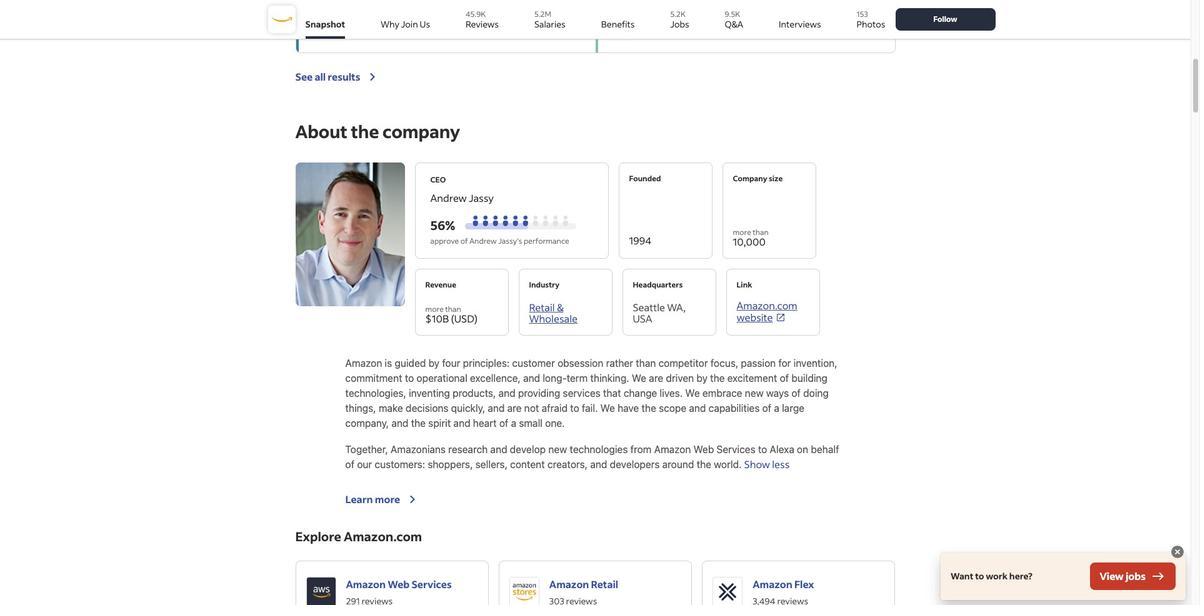 Task type: vqa. For each thing, say whether or not it's contained in the screenshot.
"5"
no



Task type: describe. For each thing, give the bounding box(es) containing it.
services inside the together, amazonians research and develop new technologies from amazon web services to alexa on behalf of our customers: shoppers, sellers, content creators, and developers around the world.
[[717, 444, 755, 455]]

the right about
[[351, 120, 379, 142]]

alexa
[[770, 444, 794, 455]]

the down change
[[642, 402, 656, 414]]

and down customer
[[523, 372, 540, 384]]

fail.
[[582, 402, 598, 414]]

1 vertical spatial retail
[[591, 577, 618, 590]]

decisions
[[406, 402, 448, 414]]

0 horizontal spatial work
[[449, 17, 470, 29]]

to left fail.
[[570, 402, 579, 414]]

way
[[744, 17, 760, 29]]

(usd)
[[451, 312, 478, 325]]

0 vertical spatial amazon.com
[[737, 299, 797, 312]]

snapshot link
[[305, 5, 345, 39]]

0 vertical spatial andrew
[[430, 191, 467, 204]]

and down quickly, at bottom left
[[453, 417, 470, 429]]

amazon for amazon web services
[[346, 577, 386, 590]]

q&a
[[725, 18, 743, 30]]

providing
[[518, 387, 560, 399]]

have
[[618, 402, 639, 414]]

0 horizontal spatial web
[[388, 577, 410, 590]]

learn
[[345, 492, 373, 506]]

term
[[567, 372, 588, 384]]

below average
[[825, 16, 880, 25]]

technologies,
[[345, 387, 406, 399]]

company size
[[733, 174, 783, 183]]

than for $10b
[[445, 304, 461, 313]]

the inside the together, amazonians research and develop new technologies from amazon web services to alexa on behalf of our customers: shoppers, sellers, content creators, and developers around the world.
[[697, 459, 711, 470]]

behalf
[[811, 444, 839, 455]]

view
[[1100, 569, 1124, 583]]

approve
[[430, 236, 459, 245]]

2 horizontal spatial work
[[986, 570, 1008, 582]]

ways
[[766, 387, 789, 399]]

our
[[357, 459, 372, 470]]

and down make
[[391, 417, 408, 429]]

and right scope
[[689, 402, 706, 414]]

see
[[295, 70, 313, 83]]

more for 10,000
[[733, 227, 751, 237]]

and up heart in the bottom of the page
[[488, 402, 505, 414]]

seattle
[[633, 301, 665, 314]]

show less
[[744, 458, 790, 471]]

follow
[[933, 14, 957, 24]]

amazon.com website link
[[737, 299, 809, 325]]

together,
[[345, 444, 388, 455]]

company
[[383, 120, 460, 142]]

all
[[315, 70, 326, 83]]

principles:
[[463, 357, 510, 369]]

1 vertical spatial we
[[685, 387, 700, 399]]

photos
[[857, 18, 885, 30]]

to inside the together, amazonians research and develop new technologies from amazon web services to alexa on behalf of our customers: shoppers, sellers, content creators, and developers around the world.
[[758, 444, 767, 455]]

the up embrace at the bottom
[[710, 372, 725, 384]]

about
[[295, 120, 347, 142]]

1 vertical spatial services
[[412, 577, 452, 590]]

jobs
[[1126, 569, 1146, 583]]

snapshot
[[305, 18, 345, 30]]

and up sellers,
[[490, 444, 507, 455]]

153
[[857, 9, 868, 19]]

5.2m salaries
[[534, 9, 565, 30]]

5.2m
[[534, 9, 551, 19]]

9.5k
[[725, 9, 740, 19]]

about the company
[[295, 120, 460, 142]]

together, amazonians research and develop new technologies from amazon web services to alexa on behalf of our customers: shoppers, sellers, content creators, and developers around the world.
[[345, 444, 839, 470]]

creators,
[[547, 459, 588, 470]]

0 horizontal spatial by
[[428, 357, 439, 369]]

work inside how content people feel with the way things are at work
[[632, 30, 653, 42]]

products,
[[453, 387, 496, 399]]

doing
[[803, 387, 829, 399]]

average
[[550, 16, 580, 25]]

interviews link
[[779, 5, 821, 39]]

services
[[563, 387, 600, 399]]

to down guided
[[405, 372, 414, 384]]

1994
[[629, 234, 651, 247]]

jassy's
[[498, 236, 522, 245]]

spirit
[[428, 417, 451, 429]]

show less button
[[744, 457, 790, 472]]

close image
[[1170, 544, 1185, 559]]

develop
[[510, 444, 546, 455]]

four
[[442, 357, 460, 369]]

of right heart in the bottom of the page
[[499, 417, 508, 429]]

here?
[[1009, 570, 1032, 582]]

wholesale
[[529, 312, 577, 325]]

is
[[385, 357, 392, 369]]

to right want
[[975, 570, 984, 582]]

content inside the together, amazonians research and develop new technologies from amazon web services to alexa on behalf of our customers: shoppers, sellers, content creators, and developers around the world.
[[510, 459, 545, 470]]

approve of andrew jassy's performance
[[430, 236, 569, 245]]

wa,
[[667, 301, 686, 314]]

operational
[[417, 372, 467, 384]]

$10b
[[425, 312, 449, 325]]

why join us
[[381, 18, 430, 30]]

us
[[420, 18, 430, 30]]

industry
[[529, 280, 559, 289]]

around
[[662, 459, 694, 470]]

and down excellence,
[[499, 387, 515, 399]]

explore amazon.com
[[295, 528, 422, 544]]

web inside the together, amazonians research and develop new technologies from amazon web services to alexa on behalf of our customers: shoppers, sellers, content creators, and developers around the world.
[[693, 444, 714, 455]]

and down technologies
[[590, 459, 607, 470]]

scope
[[659, 402, 686, 414]]

content inside how content people feel with the way things are at work
[[628, 17, 660, 29]]

commitment
[[345, 372, 402, 384]]

size
[[769, 174, 783, 183]]

flex
[[794, 577, 814, 590]]

retail & wholesale
[[529, 301, 577, 325]]

ceo
[[430, 175, 446, 184]]

amazon web services
[[346, 577, 452, 590]]

on
[[797, 444, 808, 455]]

retail inside retail & wholesale
[[529, 301, 555, 314]]

amazon for amazon is guided by four principles: customer obsession rather than competitor focus, passion for invention, commitment to operational excellence, and long-term thinking. we are driven by the excitement of building technologies, inventing products, and providing services that change lives. we embrace new ways of doing things, make decisions quickly, and are not afraid to fail. we have the scope and capabilities of a large company, and the spirit and heart of a small one.
[[345, 357, 382, 369]]

amazon retail
[[549, 577, 618, 590]]



Task type: locate. For each thing, give the bounding box(es) containing it.
excellence,
[[470, 372, 521, 384]]

change
[[624, 387, 657, 399]]

more
[[733, 227, 751, 237], [425, 304, 444, 313], [375, 492, 400, 506]]

at
[[623, 30, 631, 42]]

of up large
[[791, 387, 801, 399]]

0 vertical spatial web
[[693, 444, 714, 455]]

make
[[379, 402, 403, 414]]

follow button
[[895, 8, 995, 31]]

work
[[449, 17, 470, 29], [632, 30, 653, 42], [986, 570, 1008, 582]]

how up at
[[608, 17, 627, 29]]

1 vertical spatial more
[[425, 304, 444, 313]]

opens in a new window image
[[775, 312, 785, 322]]

afraid
[[542, 402, 568, 414]]

&
[[557, 301, 563, 314]]

2 vertical spatial we
[[600, 402, 615, 414]]

people for feel
[[662, 17, 690, 29]]

work right their
[[449, 17, 470, 29]]

why join us link
[[381, 5, 430, 39]]

amazon inside amazon is guided by four principles: customer obsession rather than competitor focus, passion for invention, commitment to operational excellence, and long-term thinking. we are driven by the excitement of building technologies, inventing products, and providing services that change lives. we embrace new ways of doing things, make decisions quickly, and are not afraid to fail. we have the scope and capabilities of a large company, and the spirit and heart of a small one.
[[345, 357, 382, 369]]

we down that
[[600, 402, 615, 414]]

5.2k jobs
[[670, 9, 689, 30]]

0 horizontal spatial a
[[511, 417, 516, 429]]

0 horizontal spatial more
[[375, 492, 400, 506]]

world.
[[714, 459, 742, 470]]

0 vertical spatial content
[[628, 17, 660, 29]]

of right approve
[[460, 236, 468, 245]]

0 horizontal spatial people
[[381, 17, 409, 29]]

1 horizontal spatial by
[[696, 372, 707, 384]]

more inside more than 10,000
[[733, 227, 751, 237]]

amazon.com down learn more link
[[344, 528, 422, 544]]

results
[[328, 70, 360, 83]]

2 vertical spatial work
[[986, 570, 1008, 582]]

5.2k
[[670, 9, 686, 19]]

benefits link
[[601, 5, 635, 39]]

services
[[717, 444, 755, 455], [412, 577, 452, 590]]

web up world.
[[693, 444, 714, 455]]

we down driven
[[685, 387, 700, 399]]

amazon for amazon flex
[[753, 577, 792, 590]]

of down for
[[780, 372, 789, 384]]

0 horizontal spatial services
[[412, 577, 452, 590]]

1 vertical spatial amazon.com
[[344, 528, 422, 544]]

for
[[778, 357, 791, 369]]

amazon.com up opens in a new window icon
[[737, 299, 797, 312]]

1 vertical spatial andrew
[[469, 236, 497, 245]]

learn more link
[[345, 492, 420, 507]]

amazon flex link
[[753, 577, 885, 592]]

10,000
[[733, 235, 766, 248]]

below
[[825, 16, 848, 25]]

obsession
[[558, 357, 603, 369]]

2 vertical spatial than
[[636, 357, 656, 369]]

1 horizontal spatial new
[[745, 387, 764, 399]]

their
[[428, 17, 447, 29]]

more up link
[[733, 227, 751, 237]]

large
[[782, 402, 804, 414]]

0 horizontal spatial amazon.com
[[344, 528, 422, 544]]

small
[[519, 417, 543, 429]]

more down revenue
[[425, 304, 444, 313]]

more right learn
[[375, 492, 400, 506]]

than down company size
[[753, 227, 769, 237]]

1 how from the left
[[308, 17, 327, 29]]

amazon for amazon retail
[[549, 577, 589, 590]]

amazon retail link
[[549, 577, 681, 592]]

0 vertical spatial new
[[745, 387, 764, 399]]

56
[[430, 217, 445, 233]]

new up creators,
[[548, 444, 567, 455]]

new down excitement
[[745, 387, 764, 399]]

content down develop
[[510, 459, 545, 470]]

feel
[[692, 17, 707, 29]]

new inside amazon is guided by four principles: customer obsession rather than competitor focus, passion for invention, commitment to operational excellence, and long-term thinking. we are driven by the excitement of building technologies, inventing products, and providing services that change lives. we embrace new ways of doing things, make decisions quickly, and are not afraid to fail. we have the scope and capabilities of a large company, and the spirit and heart of a small one.
[[745, 387, 764, 399]]

work right at
[[632, 30, 653, 42]]

by
[[428, 357, 439, 369], [696, 372, 707, 384]]

2 horizontal spatial we
[[685, 387, 700, 399]]

0 horizontal spatial retail
[[529, 301, 555, 314]]

explore
[[295, 528, 341, 544]]

how
[[308, 17, 327, 29], [608, 17, 627, 29]]

work left here?
[[986, 570, 1008, 582]]

we up change
[[632, 372, 646, 384]]

9.5k q&a
[[725, 9, 743, 30]]

building
[[791, 372, 827, 384]]

a left small
[[511, 417, 516, 429]]

web down explore amazon.com
[[388, 577, 410, 590]]

0 vertical spatial more
[[733, 227, 751, 237]]

1 horizontal spatial more
[[425, 304, 444, 313]]

1 vertical spatial content
[[510, 459, 545, 470]]

to up show less at the bottom right of page
[[758, 444, 767, 455]]

by up operational on the left bottom of page
[[428, 357, 439, 369]]

thinking.
[[590, 372, 629, 384]]

not
[[524, 402, 539, 414]]

long-
[[543, 372, 567, 384]]

of inside the together, amazonians research and develop new technologies from amazon web services to alexa on behalf of our customers: shoppers, sellers, content creators, and developers around the world.
[[345, 459, 354, 470]]

amazon inside the together, amazonians research and develop new technologies from amazon web services to alexa on behalf of our customers: shoppers, sellers, content creators, and developers around the world.
[[654, 444, 691, 455]]

1 horizontal spatial content
[[628, 17, 660, 29]]

amazonians
[[391, 444, 446, 455]]

capabilities
[[709, 402, 760, 414]]

and
[[523, 372, 540, 384], [499, 387, 515, 399], [488, 402, 505, 414], [689, 402, 706, 414], [391, 417, 408, 429], [453, 417, 470, 429], [490, 444, 507, 455], [590, 459, 607, 470]]

retail & wholesale link
[[529, 301, 602, 325]]

new inside the together, amazonians research and develop new technologies from amazon web services to alexa on behalf of our customers: shoppers, sellers, content creators, and developers around the world.
[[548, 444, 567, 455]]

than inside more than 10,000
[[753, 227, 769, 237]]

1 horizontal spatial people
[[662, 17, 690, 29]]

more than 10,000
[[733, 227, 769, 248]]

revenue
[[425, 280, 456, 289]]

founded
[[629, 174, 661, 183]]

people for find
[[381, 17, 409, 29]]

than
[[753, 227, 769, 237], [445, 304, 461, 313], [636, 357, 656, 369]]

with
[[709, 17, 727, 29]]

0 vertical spatial we
[[632, 372, 646, 384]]

1 horizontal spatial we
[[632, 372, 646, 384]]

amazon.com
[[737, 299, 797, 312], [344, 528, 422, 544]]

1 people from the left
[[381, 17, 409, 29]]

customer
[[512, 357, 555, 369]]

people inside how content people feel with the way things are at work
[[662, 17, 690, 29]]

1 vertical spatial a
[[511, 417, 516, 429]]

andrew jassy
[[430, 191, 494, 204]]

1 horizontal spatial amazon.com
[[737, 299, 797, 312]]

1 vertical spatial new
[[548, 444, 567, 455]]

how for how manageable people find their work stress
[[308, 17, 327, 29]]

things
[[762, 17, 787, 29]]

the
[[728, 17, 742, 29], [351, 120, 379, 142], [710, 372, 725, 384], [642, 402, 656, 414], [411, 417, 426, 429], [697, 459, 711, 470]]

competitor
[[658, 357, 708, 369]]

embrace
[[702, 387, 742, 399]]

2 horizontal spatial more
[[733, 227, 751, 237]]

excitement
[[727, 372, 777, 384]]

customers:
[[375, 459, 425, 470]]

focus,
[[711, 357, 738, 369]]

1 horizontal spatial than
[[636, 357, 656, 369]]

than for 10,000
[[753, 227, 769, 237]]

2 vertical spatial are
[[507, 402, 522, 414]]

2 how from the left
[[608, 17, 627, 29]]

how left manageable
[[308, 17, 327, 29]]

than down revenue
[[445, 304, 461, 313]]

view jobs link
[[1090, 563, 1176, 590]]

that
[[603, 387, 621, 399]]

1 vertical spatial work
[[632, 30, 653, 42]]

0 horizontal spatial how
[[308, 17, 327, 29]]

0 horizontal spatial than
[[445, 304, 461, 313]]

the left the way
[[728, 17, 742, 29]]

the left world.
[[697, 459, 711, 470]]

1 horizontal spatial andrew
[[469, 236, 497, 245]]

the inside how content people feel with the way things are at work
[[728, 17, 742, 29]]

0 vertical spatial than
[[753, 227, 769, 237]]

how for how content people feel with the way things are at work
[[608, 17, 627, 29]]

company
[[733, 174, 767, 183]]

a down "ways"
[[774, 402, 779, 414]]

0 horizontal spatial we
[[600, 402, 615, 414]]

1 vertical spatial web
[[388, 577, 410, 590]]

0 vertical spatial services
[[717, 444, 755, 455]]

0 vertical spatial work
[[449, 17, 470, 29]]

more than $10b (usd)
[[425, 304, 478, 325]]

amazon
[[345, 357, 382, 369], [654, 444, 691, 455], [346, 577, 386, 590], [549, 577, 589, 590], [753, 577, 792, 590]]

are
[[608, 30, 621, 42], [649, 372, 663, 384], [507, 402, 522, 414]]

1 horizontal spatial how
[[608, 17, 627, 29]]

salaries
[[534, 18, 565, 30]]

2 horizontal spatial than
[[753, 227, 769, 237]]

the down decisions
[[411, 417, 426, 429]]

153 photos
[[857, 9, 885, 30]]

research
[[448, 444, 488, 455]]

more inside more than $10b (usd)
[[425, 304, 444, 313]]

0 horizontal spatial are
[[507, 402, 522, 414]]

technologies
[[570, 444, 628, 455]]

0 horizontal spatial new
[[548, 444, 567, 455]]

1 horizontal spatial services
[[717, 444, 755, 455]]

content up at
[[628, 17, 660, 29]]

1 horizontal spatial web
[[693, 444, 714, 455]]

0 horizontal spatial andrew
[[430, 191, 467, 204]]

1 horizontal spatial a
[[774, 402, 779, 414]]

see all results button
[[295, 63, 380, 90]]

0 horizontal spatial content
[[510, 459, 545, 470]]

how inside how content people feel with the way things are at work
[[608, 17, 627, 29]]

0 vertical spatial by
[[428, 357, 439, 369]]

rather
[[606, 357, 633, 369]]

of left our
[[345, 459, 354, 470]]

than inside amazon is guided by four principles: customer obsession rather than competitor focus, passion for invention, commitment to operational excellence, and long-term thinking. we are driven by the excitement of building technologies, inventing products, and providing services that change lives. we embrace new ways of doing things, make decisions quickly, and are not afraid to fail. we have the scope and capabilities of a large company, and the spirit and heart of a small one.
[[636, 357, 656, 369]]

headquarters
[[633, 280, 683, 289]]

more for $10b (usd)
[[425, 304, 444, 313]]

1 vertical spatial than
[[445, 304, 461, 313]]

1 vertical spatial by
[[696, 372, 707, 384]]

2 vertical spatial more
[[375, 492, 400, 506]]

0 vertical spatial retail
[[529, 301, 555, 314]]

link
[[737, 280, 752, 289]]

by right driven
[[696, 372, 707, 384]]

45.9k
[[466, 9, 486, 19]]

are inside how content people feel with the way things are at work
[[608, 30, 621, 42]]

manageable
[[329, 17, 379, 29]]

want to work here?
[[951, 570, 1032, 582]]

than right rather
[[636, 357, 656, 369]]

0 vertical spatial a
[[774, 402, 779, 414]]

1 horizontal spatial retail
[[591, 577, 618, 590]]

website
[[737, 311, 773, 324]]

2 horizontal spatial are
[[649, 372, 663, 384]]

andrew left jassy's
[[469, 236, 497, 245]]

are up lives.
[[649, 372, 663, 384]]

invention,
[[794, 357, 837, 369]]

1 horizontal spatial are
[[608, 30, 621, 42]]

0 vertical spatial are
[[608, 30, 621, 42]]

andrew down ceo
[[430, 191, 467, 204]]

are left not
[[507, 402, 522, 414]]

from
[[630, 444, 651, 455]]

1 horizontal spatial work
[[632, 30, 653, 42]]

usa
[[633, 312, 652, 325]]

of down "ways"
[[762, 402, 771, 414]]

are left at
[[608, 30, 621, 42]]

than inside more than $10b (usd)
[[445, 304, 461, 313]]

1 vertical spatial are
[[649, 372, 663, 384]]

2 people from the left
[[662, 17, 690, 29]]

a
[[774, 402, 779, 414], [511, 417, 516, 429]]



